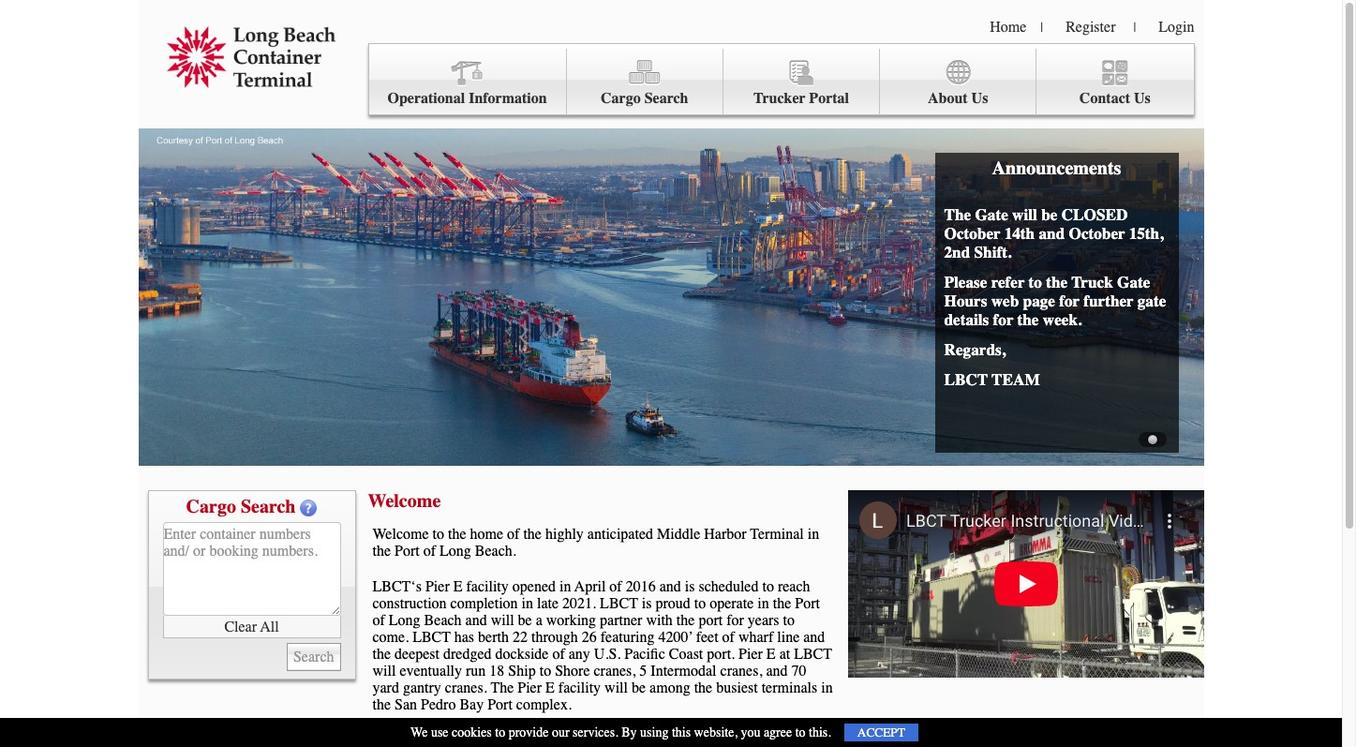 Task type: locate. For each thing, give the bounding box(es) containing it.
welcome inside welcome to the home of the highly anticipated middle harbor terminal in the port of long beach.
[[373, 526, 429, 543]]

1 october from the left
[[944, 224, 1001, 243]]

2 horizontal spatial port
[[795, 595, 820, 612]]

the
[[1046, 273, 1068, 292], [1018, 310, 1039, 329], [448, 526, 466, 543], [523, 526, 542, 543], [373, 543, 391, 560], [773, 595, 791, 612], [677, 612, 695, 629], [373, 646, 391, 663], [694, 680, 713, 697], [373, 697, 391, 713]]

operational
[[388, 90, 465, 107]]

late
[[537, 595, 559, 612]]

home
[[990, 19, 1027, 36]]

facility
[[466, 578, 509, 595], [559, 680, 601, 697]]

1 horizontal spatial search
[[645, 90, 689, 107]]

our
[[552, 725, 570, 741]]

will down announcements
[[1013, 205, 1038, 224]]

about us
[[928, 90, 988, 107]]

1 vertical spatial facility
[[559, 680, 601, 697]]

us
[[972, 90, 988, 107], [1134, 90, 1151, 107]]

portal
[[809, 90, 849, 107]]

port up the line
[[795, 595, 820, 612]]

cranes,
[[594, 663, 636, 680], [720, 663, 763, 680]]

gate inside the gate will be closed october 14th and october 15th, 2nd shift.
[[975, 205, 1009, 224]]

menu bar
[[368, 43, 1195, 115]]

1 horizontal spatial the
[[944, 205, 971, 224]]

with
[[646, 612, 673, 629]]

0 horizontal spatial us
[[972, 90, 988, 107]]

is left scheduled in the bottom of the page
[[685, 578, 695, 595]]

the left week.
[[1018, 310, 1039, 329]]

1 vertical spatial cargo
[[186, 496, 236, 517]]

0 vertical spatial cargo search
[[601, 90, 689, 107]]

|
[[1041, 20, 1044, 36], [1134, 20, 1136, 36]]

0 horizontal spatial the
[[491, 680, 514, 697]]

the right run
[[491, 680, 514, 697]]

port up lbct's
[[395, 543, 420, 560]]

1 vertical spatial the
[[491, 680, 514, 697]]

to left this.
[[796, 725, 806, 741]]

will inside the gate will be closed october 14th and october 15th, 2nd shift.
[[1013, 205, 1038, 224]]

long inside welcome to the home of the highly anticipated middle harbor terminal in the port of long beach.
[[440, 543, 471, 560]]

of
[[507, 526, 520, 543], [423, 543, 436, 560], [610, 578, 622, 595], [373, 612, 385, 629], [722, 629, 735, 646], [553, 646, 565, 663]]

1 vertical spatial gate
[[1118, 273, 1151, 292]]

highly
[[546, 526, 584, 543]]

0 horizontal spatial cargo search
[[186, 496, 296, 517]]

1 vertical spatial e
[[767, 646, 776, 663]]

0 vertical spatial welcome
[[368, 490, 441, 512]]

0 vertical spatial the
[[944, 205, 971, 224]]

1 vertical spatial port
[[795, 595, 820, 612]]

accept
[[858, 726, 906, 740]]

contact us link
[[1037, 49, 1194, 115]]

1 horizontal spatial port
[[488, 697, 513, 713]]

2 cranes, from the left
[[720, 663, 763, 680]]

will left a
[[491, 612, 514, 629]]

2 vertical spatial port
[[488, 697, 513, 713]]

long down lbct's
[[389, 612, 421, 629]]

1 horizontal spatial |
[[1134, 20, 1136, 36]]

gate
[[975, 205, 1009, 224], [1118, 273, 1151, 292]]

be left a
[[518, 612, 532, 629]]

the inside lbct's pier e facility opened in april of 2016 and is scheduled to reach construction completion in late 2021.  lbct is proud to operate in the port of long beach and will be a working partner with the port for years to come.  lbct has berth 22 through 26 featuring 4200' feet of wharf line and the deepest dredged dockside of any u.s. pacific coast port. pier e at lbct will eventually run 18 ship to shore cranes, 5 intermodal cranes, and 70 yard gantry cranes. the pier e facility will be among the busiest terminals in the san pedro bay port complex.
[[491, 680, 514, 697]]

0 vertical spatial cargo
[[601, 90, 641, 107]]

gate up shift.
[[975, 205, 1009, 224]]

lbct up featuring on the bottom left
[[600, 595, 638, 612]]

0 horizontal spatial gate
[[975, 205, 1009, 224]]

1 vertical spatial long
[[389, 612, 421, 629]]

website,
[[694, 725, 738, 741]]

gantry
[[403, 680, 441, 697]]

cargo inside menu bar
[[601, 90, 641, 107]]

us right about on the top right
[[972, 90, 988, 107]]

october up please
[[944, 224, 1001, 243]]

2 vertical spatial be
[[632, 680, 646, 697]]

0 horizontal spatial cranes,
[[594, 663, 636, 680]]

by
[[622, 725, 637, 741]]

for right details
[[993, 310, 1014, 329]]

anticipated
[[588, 526, 653, 543]]

be left among
[[632, 680, 646, 697]]

the right among
[[694, 680, 713, 697]]

welcome for welcome
[[368, 490, 441, 512]]

0 horizontal spatial |
[[1041, 20, 1044, 36]]

2021.
[[563, 595, 596, 612]]

and left 70
[[766, 663, 788, 680]]

lbct
[[944, 370, 988, 389], [600, 595, 638, 612], [413, 629, 451, 646], [794, 646, 832, 663]]

contact us
[[1080, 90, 1151, 107]]

1 vertical spatial pier
[[739, 646, 763, 663]]

long
[[440, 543, 471, 560], [389, 612, 421, 629]]

0 vertical spatial be
[[1042, 205, 1058, 224]]

and right '2016'
[[660, 578, 681, 595]]

in right late
[[560, 578, 571, 595]]

0 vertical spatial facility
[[466, 578, 509, 595]]

1 horizontal spatial e
[[546, 680, 555, 697]]

lbct down regards,​
[[944, 370, 988, 389]]

e left at
[[767, 646, 776, 663]]

to left reach at the bottom of page
[[763, 578, 774, 595]]

the left highly
[[523, 526, 542, 543]]

details
[[944, 310, 989, 329]]

of right feet
[[722, 629, 735, 646]]

0 horizontal spatial cargo
[[186, 496, 236, 517]]

0 horizontal spatial search
[[241, 496, 296, 517]]

1 horizontal spatial gate
[[1118, 273, 1151, 292]]

0 horizontal spatial e
[[453, 578, 463, 595]]

0 horizontal spatial long
[[389, 612, 421, 629]]

of down lbct's
[[373, 612, 385, 629]]

None submit
[[287, 643, 341, 671]]

us right contact
[[1134, 90, 1151, 107]]

login link
[[1159, 19, 1195, 36]]

2 horizontal spatial be
[[1042, 205, 1058, 224]]

come.
[[373, 629, 409, 646]]

the left "san"
[[373, 697, 391, 713]]

cargo
[[601, 90, 641, 107], [186, 496, 236, 517]]

0 vertical spatial long
[[440, 543, 471, 560]]

gate right truck
[[1118, 273, 1151, 292]]

cranes, down wharf
[[720, 663, 763, 680]]

0 horizontal spatial port
[[395, 543, 420, 560]]

facility down beach.
[[466, 578, 509, 595]]

1 horizontal spatial pier
[[518, 680, 542, 697]]

ship
[[508, 663, 536, 680]]

menu bar containing operational information
[[368, 43, 1195, 115]]

2 | from the left
[[1134, 20, 1136, 36]]

| right home link
[[1041, 20, 1044, 36]]

to right refer
[[1029, 273, 1042, 292]]

1 horizontal spatial cargo search
[[601, 90, 689, 107]]

eventually
[[400, 663, 462, 680]]

1 horizontal spatial cranes,
[[720, 663, 763, 680]]

feet
[[696, 629, 719, 646]]

team
[[992, 370, 1040, 389]]

be left closed
[[1042, 205, 1058, 224]]

1 us from the left
[[972, 90, 988, 107]]

pier right port.
[[739, 646, 763, 663]]

in right 70
[[821, 680, 833, 697]]

hours
[[944, 292, 987, 310]]

1 horizontal spatial for
[[993, 310, 1014, 329]]

1 horizontal spatial october
[[1069, 224, 1125, 243]]

is left 'proud'
[[642, 595, 652, 612]]

the
[[944, 205, 971, 224], [491, 680, 514, 697]]

1 horizontal spatial cargo
[[601, 90, 641, 107]]

search inside menu bar
[[645, 90, 689, 107]]

be
[[1042, 205, 1058, 224], [518, 612, 532, 629], [632, 680, 646, 697]]

0 vertical spatial pier
[[426, 578, 450, 595]]

for inside lbct's pier e facility opened in april of 2016 and is scheduled to reach construction completion in late 2021.  lbct is proud to operate in the port of long beach and will be a working partner with the port for years to come.  lbct has berth 22 through 26 featuring 4200' feet of wharf line and the deepest dredged dockside of any u.s. pacific coast port. pier e at lbct will eventually run 18 ship to shore cranes, 5 intermodal cranes, and 70 yard gantry cranes. the pier e facility will be among the busiest terminals in the san pedro bay port complex.
[[727, 612, 744, 629]]

2 us from the left
[[1134, 90, 1151, 107]]

1 vertical spatial welcome
[[373, 526, 429, 543]]

for right page
[[1060, 292, 1080, 310]]

further
[[1084, 292, 1134, 310]]

pier up beach
[[426, 578, 450, 595]]

cranes.
[[445, 680, 487, 697]]

e left shore
[[546, 680, 555, 697]]

0 horizontal spatial for
[[727, 612, 744, 629]]

the left port
[[677, 612, 695, 629]]

2 horizontal spatial e
[[767, 646, 776, 663]]

beach
[[424, 612, 462, 629]]

to left the home
[[433, 526, 444, 543]]

0 vertical spatial search
[[645, 90, 689, 107]]

70
[[792, 663, 807, 680]]

this
[[672, 725, 691, 741]]

we
[[411, 725, 428, 741]]

facility down any
[[559, 680, 601, 697]]

2 vertical spatial pier
[[518, 680, 542, 697]]

october up truck
[[1069, 224, 1125, 243]]

1 horizontal spatial long
[[440, 543, 471, 560]]

using
[[640, 725, 669, 741]]

in right operate in the right of the page
[[758, 595, 769, 612]]

1 horizontal spatial facility
[[559, 680, 601, 697]]

2 horizontal spatial pier
[[739, 646, 763, 663]]

0 horizontal spatial facility
[[466, 578, 509, 595]]

e up beach
[[453, 578, 463, 595]]

for right port
[[727, 612, 744, 629]]

to
[[1029, 273, 1042, 292], [433, 526, 444, 543], [763, 578, 774, 595], [694, 595, 706, 612], [783, 612, 795, 629], [540, 663, 551, 680], [495, 725, 505, 741], [796, 725, 806, 741]]

Enter container numbers and/ or booking numbers. text field
[[163, 522, 341, 616]]

provide
[[509, 725, 549, 741]]

operate
[[710, 595, 754, 612]]

the up 2nd at the right top of page
[[944, 205, 971, 224]]

years
[[748, 612, 780, 629]]

middle
[[657, 526, 700, 543]]

pier down dockside
[[518, 680, 542, 697]]

search
[[645, 90, 689, 107], [241, 496, 296, 517]]

cranes, left 5
[[594, 663, 636, 680]]

the up the line
[[773, 595, 791, 612]]

lbct right at
[[794, 646, 832, 663]]

| left login
[[1134, 20, 1136, 36]]

pier
[[426, 578, 450, 595], [739, 646, 763, 663], [518, 680, 542, 697]]

a
[[536, 612, 543, 629]]

port right 'bay' on the bottom of page
[[488, 697, 513, 713]]

of left '2016'
[[610, 578, 622, 595]]

0 vertical spatial gate
[[975, 205, 1009, 224]]

and
[[660, 578, 681, 595], [466, 612, 487, 629], [804, 629, 825, 646], [766, 663, 788, 680]]

agree
[[764, 725, 792, 741]]

in right terminal
[[808, 526, 820, 543]]

long left beach.
[[440, 543, 471, 560]]

accept button
[[844, 724, 919, 742]]

0 horizontal spatial october
[[944, 224, 1001, 243]]

0 vertical spatial port
[[395, 543, 420, 560]]

1 horizontal spatial us
[[1134, 90, 1151, 107]]

1 horizontal spatial be
[[632, 680, 646, 697]]

operational information link
[[369, 49, 567, 115]]

clear
[[224, 618, 257, 635]]

26
[[582, 629, 597, 646]]

1 vertical spatial be
[[518, 612, 532, 629]]

to right years
[[783, 612, 795, 629]]

page
[[1023, 292, 1056, 310]]

dockside
[[495, 646, 549, 663]]

and right the line
[[804, 629, 825, 646]]

lbct's pier e facility opened in april of 2016 and is scheduled to reach construction completion in late 2021.  lbct is proud to operate in the port of long beach and will be a working partner with the port for years to come.  lbct has berth 22 through 26 featuring 4200' feet of wharf line and the deepest dredged dockside of any u.s. pacific coast port. pier e at lbct will eventually run 18 ship to shore cranes, 5 intermodal cranes, and 70 yard gantry cranes. the pier e facility will be among the busiest terminals in the san pedro bay port complex.
[[373, 578, 833, 713]]

cargo search
[[601, 90, 689, 107], [186, 496, 296, 517]]



Task type: describe. For each thing, give the bounding box(es) containing it.
proud
[[656, 595, 691, 612]]

to inside welcome to the home of the highly anticipated middle harbor terminal in the port of long beach.
[[433, 526, 444, 543]]

will down come.
[[373, 663, 396, 680]]

regards,​
[[944, 340, 1006, 359]]

be inside the gate will be closed october 14th and october 15th, 2nd shift.
[[1042, 205, 1058, 224]]

1 horizontal spatial is
[[685, 578, 695, 595]]

run
[[466, 663, 486, 680]]

1 cranes, from the left
[[594, 663, 636, 680]]

port.
[[707, 646, 735, 663]]

please refer to the truck gate hours web page for further gate details for the week.
[[944, 273, 1166, 329]]

about us link
[[880, 49, 1037, 115]]

port inside welcome to the home of the highly anticipated middle harbor terminal in the port of long beach.
[[395, 543, 420, 560]]

lbct's
[[373, 578, 422, 595]]

at
[[780, 646, 790, 663]]

lbct left 'has'
[[413, 629, 451, 646]]

reach
[[778, 578, 810, 595]]

san
[[395, 697, 417, 713]]

the gate will be closed october 14th and october 15th, 2nd shift.
[[944, 205, 1164, 262]]

the up yard
[[373, 646, 391, 663]]

of up "construction"
[[423, 543, 436, 560]]

lbct team
[[944, 370, 1040, 389]]

22
[[513, 629, 528, 646]]

trucker portal link
[[724, 49, 880, 115]]

of right the home
[[507, 526, 520, 543]]

1 vertical spatial cargo search
[[186, 496, 296, 517]]

announcements
[[992, 157, 1122, 179]]

the left truck
[[1046, 273, 1068, 292]]

in left late
[[522, 595, 533, 612]]

closed
[[1062, 205, 1128, 224]]

0 horizontal spatial be
[[518, 612, 532, 629]]

2 horizontal spatial for
[[1060, 292, 1080, 310]]

14th and
[[1005, 224, 1065, 243]]

contact
[[1080, 90, 1131, 107]]

shore
[[555, 663, 590, 680]]

intermodal
[[651, 663, 717, 680]]

the left the home
[[448, 526, 466, 543]]

partner
[[600, 612, 643, 629]]

2nd
[[944, 243, 970, 262]]

line
[[777, 629, 800, 646]]

welcome for welcome to the home of the highly anticipated middle harbor terminal in the port of long beach.
[[373, 526, 429, 543]]

trucker
[[754, 90, 806, 107]]

among
[[650, 680, 691, 697]]

the inside the gate will be closed october 14th and october 15th, 2nd shift.
[[944, 205, 971, 224]]

0 vertical spatial e
[[453, 578, 463, 595]]

will left 5
[[605, 680, 628, 697]]

to left provide
[[495, 725, 505, 741]]

berth
[[478, 629, 509, 646]]

through
[[531, 629, 578, 646]]

completion
[[451, 595, 518, 612]]

us for contact us
[[1134, 90, 1151, 107]]

us for about us
[[972, 90, 988, 107]]

register link
[[1066, 19, 1116, 36]]

home
[[470, 526, 503, 543]]

1 | from the left
[[1041, 20, 1044, 36]]

scheduled
[[699, 578, 759, 595]]

4200'
[[659, 629, 693, 646]]

any
[[569, 646, 590, 663]]

gate
[[1138, 292, 1166, 310]]

pedro
[[421, 697, 456, 713]]

coast
[[669, 646, 703, 663]]

0 horizontal spatial pier
[[426, 578, 450, 595]]

yard
[[373, 680, 399, 697]]

web
[[992, 292, 1019, 310]]

all
[[260, 618, 279, 635]]

week.
[[1043, 310, 1082, 329]]

refer
[[991, 273, 1025, 292]]

use
[[431, 725, 449, 741]]

18
[[490, 663, 505, 680]]

dredged
[[443, 646, 492, 663]]

15th,
[[1129, 224, 1164, 243]]

2 vertical spatial e
[[546, 680, 555, 697]]

port
[[699, 612, 723, 629]]

beach.
[[475, 543, 516, 560]]

of left any
[[553, 646, 565, 663]]

wharf
[[739, 629, 774, 646]]

2 october from the left
[[1069, 224, 1125, 243]]

cargo search link
[[567, 49, 724, 115]]

featuring
[[601, 629, 655, 646]]

about
[[928, 90, 968, 107]]

0 horizontal spatial is
[[642, 595, 652, 612]]

busiest
[[716, 680, 758, 697]]

terminal
[[750, 526, 804, 543]]

has
[[454, 629, 474, 646]]

cookies
[[452, 725, 492, 741]]

register
[[1066, 19, 1116, 36]]

gate inside please refer to the truck gate hours web page for further gate details for the week.
[[1118, 273, 1151, 292]]

in inside welcome to the home of the highly anticipated middle harbor terminal in the port of long beach.
[[808, 526, 820, 543]]

1 vertical spatial search
[[241, 496, 296, 517]]

deepest
[[395, 646, 440, 663]]

operational information
[[388, 90, 547, 107]]

services.
[[573, 725, 618, 741]]

welcome to the home of the highly anticipated middle harbor terminal in the port of long beach.
[[373, 526, 820, 560]]

opened
[[513, 578, 556, 595]]

to right ship on the bottom left
[[540, 663, 551, 680]]

the up lbct's
[[373, 543, 391, 560]]

harbor
[[704, 526, 747, 543]]

and right beach
[[466, 612, 487, 629]]

to right 'proud'
[[694, 595, 706, 612]]

clear all button
[[163, 616, 341, 638]]

construction
[[373, 595, 447, 612]]

this.
[[809, 725, 831, 741]]

cargo search inside menu bar
[[601, 90, 689, 107]]

home link
[[990, 19, 1027, 36]]

april
[[575, 578, 606, 595]]

please
[[944, 273, 987, 292]]

long inside lbct's pier e facility opened in april of 2016 and is scheduled to reach construction completion in late 2021.  lbct is proud to operate in the port of long beach and will be a working partner with the port for years to come.  lbct has berth 22 through 26 featuring 4200' feet of wharf line and the deepest dredged dockside of any u.s. pacific coast port. pier e at lbct will eventually run 18 ship to shore cranes, 5 intermodal cranes, and 70 yard gantry cranes. the pier e facility will be among the busiest terminals in the san pedro bay port complex.
[[389, 612, 421, 629]]

to inside please refer to the truck gate hours web page for further gate details for the week.
[[1029, 273, 1042, 292]]

complex.
[[516, 697, 572, 713]]

u.s.
[[594, 646, 621, 663]]

5
[[640, 663, 647, 680]]

trucker portal
[[754, 90, 849, 107]]

you
[[741, 725, 761, 741]]



Task type: vqa. For each thing, say whether or not it's contained in the screenshot.
3rd cell from right
no



